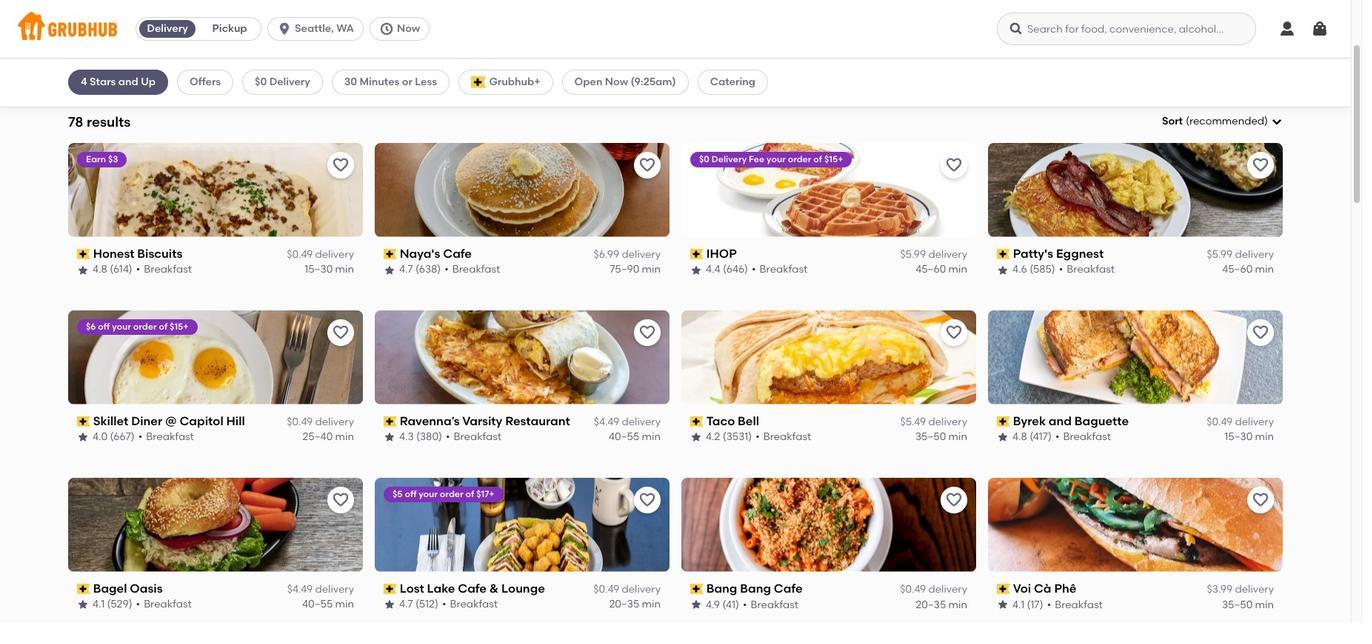 Task type: describe. For each thing, give the bounding box(es) containing it.
min for lost lake cafe & lounge
[[642, 598, 661, 611]]

subscription pass image for voi cà phê
[[997, 584, 1011, 594]]

• for lost lake cafe & lounge
[[442, 598, 446, 611]]

star icon image for ravenna's varsity restaurant
[[384, 432, 396, 443]]

and for byrek and baguette
[[1049, 414, 1072, 428]]

asian
[[372, 11, 396, 21]]

off for skillet diner @ capitol hill
[[98, 321, 110, 332]]

phê
[[1055, 581, 1077, 595]]

2 horizontal spatial of
[[814, 154, 823, 164]]

subscription pass image for ravenna's varsity restaurant
[[384, 416, 397, 427]]

4.9
[[706, 598, 720, 611]]

cafe for lost
[[458, 581, 487, 595]]

$0 delivery fee your order of $15+
[[700, 154, 844, 164]]

(646)
[[723, 263, 748, 276]]

min for skillet diner @ capitol hill
[[335, 431, 354, 443]]

delivery for taco bell
[[929, 416, 968, 428]]

breakfast for lost lake cafe & lounge
[[450, 598, 498, 611]]

delivery for skillet diner @ capitol hill
[[315, 416, 354, 428]]

byrek and baguette
[[1013, 414, 1129, 428]]

4.6 (585)
[[1013, 263, 1056, 276]]

$5 off your order of $17+
[[393, 489, 495, 499]]

78 results
[[68, 113, 131, 130]]

$4.49 delivery for ravenna's varsity restaurant
[[594, 416, 661, 428]]

delivery for patty's eggnest
[[1236, 248, 1275, 261]]

• for naya's cafe
[[445, 263, 449, 276]]

less
[[415, 76, 437, 88]]

byrek
[[1013, 414, 1046, 428]]

4.8 (417)
[[1013, 431, 1052, 443]]

ihop
[[707, 247, 737, 261]]

your for lost lake cafe & lounge
[[419, 489, 438, 499]]

of for skillet diner @ capitol hill
[[159, 321, 168, 332]]

pickup button
[[199, 17, 261, 41]]

lost
[[400, 581, 424, 595]]

(17)
[[1027, 598, 1044, 611]]

• breakfast for bang bang cafe
[[743, 598, 799, 611]]

coffee and tea
[[288, 11, 337, 34]]

40–55 min for bagel oasis
[[302, 598, 354, 611]]

naya's
[[400, 247, 440, 261]]

save this restaurant image for bagel oasis
[[332, 491, 350, 509]]

save this restaurant image for byrek and baguette
[[1252, 324, 1270, 341]]

75–90 min
[[610, 263, 661, 276]]

4.1 for voi cà phê
[[1013, 598, 1025, 611]]

seattle, wa
[[295, 22, 354, 35]]

20–35 for bang bang cafe
[[916, 598, 946, 611]]

4
[[81, 76, 87, 88]]

(667)
[[110, 431, 135, 443]]

honest biscuits logo image
[[68, 143, 363, 237]]

star icon image for lost lake cafe & lounge
[[384, 599, 396, 611]]

4.2 (3531)
[[706, 431, 752, 443]]

• breakfast for naya's cafe
[[445, 263, 500, 276]]

breakfast for honest biscuits
[[144, 263, 192, 276]]

breakfast for skillet diner @ capitol hill
[[146, 431, 194, 443]]

0 vertical spatial $15+
[[825, 154, 844, 164]]

$4.49 for ravenna's varsity restaurant
[[594, 416, 620, 428]]

(380)
[[416, 431, 442, 443]]

ravenna's
[[400, 414, 460, 428]]

delivery button
[[136, 17, 199, 41]]

• for patty's eggnest
[[1060, 263, 1064, 276]]

save this restaurant image for patty's eggnest
[[1252, 156, 1270, 174]]

4.8 (614)
[[93, 263, 132, 276]]

star icon image for byrek and baguette
[[997, 432, 1009, 443]]

and for coffee and tea
[[320, 11, 337, 21]]

subscription pass image for naya's cafe
[[384, 249, 397, 259]]

$17+
[[477, 489, 495, 499]]

• for ravenna's varsity restaurant
[[446, 431, 450, 443]]

4.4 (646)
[[706, 263, 748, 276]]

star icon image for bang bang cafe
[[691, 599, 702, 611]]

$0.49 for bang bang cafe
[[901, 583, 926, 596]]

delivery for $0 delivery
[[269, 76, 310, 88]]

$5.99 for patty's eggnest
[[1207, 248, 1233, 261]]

min for ihop
[[949, 263, 968, 276]]

$0 for $0 delivery
[[255, 76, 267, 88]]

skillet diner @ capitol hill logo image
[[68, 310, 363, 404]]

biscuits
[[137, 247, 183, 261]]

4.7 (512)
[[399, 598, 439, 611]]

$0.49 for byrek and baguette
[[1207, 416, 1233, 428]]

eggnest
[[1057, 247, 1104, 261]]

4.8 for byrek and baguette
[[1013, 431, 1028, 443]]

4.3
[[399, 431, 414, 443]]

cà
[[1034, 581, 1052, 595]]

fast food
[[149, 11, 191, 21]]

cafe for bang
[[774, 581, 803, 595]]

chicken
[[1220, 11, 1255, 21]]

delivery for naya's cafe
[[622, 248, 661, 261]]

30 minutes or less
[[345, 76, 437, 88]]

skillet
[[93, 414, 128, 428]]

delivery for ravenna's varsity restaurant
[[622, 416, 661, 428]]

juices
[[1091, 24, 1119, 34]]

35–50 for voi cà phê
[[1223, 598, 1253, 611]]

open now (9:25am)
[[575, 76, 676, 88]]

(512)
[[416, 598, 439, 611]]

0 vertical spatial your
[[767, 154, 786, 164]]

delivery for $0 delivery fee your order of $15+
[[712, 154, 747, 164]]

75–90
[[610, 263, 640, 276]]

delivery for byrek and baguette
[[1236, 416, 1275, 428]]

• breakfast for ravenna's varsity restaurant
[[446, 431, 502, 443]]

• breakfast for taco bell
[[756, 431, 812, 443]]

$0 delivery
[[255, 76, 310, 88]]

tea
[[305, 24, 321, 34]]

45–60 for patty's eggnest
[[1223, 263, 1253, 276]]

4.1 (529)
[[93, 598, 132, 611]]

breakfast for patty's eggnest
[[1067, 263, 1115, 276]]

• breakfast for lost lake cafe & lounge
[[442, 598, 498, 611]]

delivery inside button
[[147, 22, 188, 35]]

offers
[[190, 76, 221, 88]]

min for ravenna's varsity restaurant
[[642, 431, 661, 443]]

delivery for ihop
[[929, 248, 968, 261]]

lounge
[[502, 581, 545, 595]]

4.1 for bagel oasis
[[93, 598, 105, 611]]

min for voi cà phê
[[1256, 598, 1275, 611]]

subscription pass image for ihop
[[691, 249, 704, 259]]

smoothies and juices
[[1072, 11, 1119, 34]]

• for honest biscuits
[[136, 263, 140, 276]]

(9:25am)
[[631, 76, 676, 88]]

$0.49 delivery for bang bang cafe
[[901, 583, 968, 596]]

and left up
[[118, 76, 138, 88]]

4.8 for honest biscuits
[[93, 263, 107, 276]]

15–30 min for byrek and baguette
[[1225, 431, 1275, 443]]

subscription pass image for lost lake cafe & lounge
[[384, 584, 397, 594]]

star icon image for naya's cafe
[[384, 264, 396, 276]]

main navigation navigation
[[0, 0, 1352, 59]]

none field containing sort
[[1163, 114, 1283, 129]]

star icon image for patty's eggnest
[[997, 264, 1009, 276]]

fast
[[149, 11, 168, 21]]

star icon image for bagel oasis
[[77, 599, 89, 611]]

sort ( recommended )
[[1163, 115, 1269, 127]]

1 horizontal spatial now
[[605, 76, 628, 88]]

delivery for lost lake cafe & lounge
[[622, 583, 661, 596]]

$0.49 delivery for honest biscuits
[[287, 248, 354, 261]]

grubhub plus flag logo image
[[471, 76, 486, 88]]

• breakfast for patty's eggnest
[[1060, 263, 1115, 276]]

• for bang bang cafe
[[743, 598, 747, 611]]

4 stars and up
[[81, 76, 156, 88]]

save this restaurant image for bang bang cafe
[[946, 491, 963, 509]]

bagel oasis
[[93, 581, 163, 595]]

pizza
[[1013, 11, 1035, 21]]

taco bell
[[707, 414, 760, 428]]

$6.99 delivery
[[594, 248, 661, 261]]

voi cà phê
[[1013, 581, 1077, 595]]

grubhub+
[[489, 76, 541, 88]]

seattle,
[[295, 22, 334, 35]]

$5.49
[[901, 416, 926, 428]]

4.0
[[93, 431, 108, 443]]

restaurant
[[505, 414, 570, 428]]

coffee
[[288, 11, 318, 21]]

(529)
[[107, 598, 132, 611]]

seattle, wa button
[[268, 17, 370, 41]]

• for taco bell
[[756, 431, 760, 443]]

20–35 min for lost lake cafe & lounge
[[609, 598, 661, 611]]

$6
[[86, 321, 96, 332]]

$3
[[108, 154, 118, 164]]

minutes
[[360, 76, 400, 88]]

voi
[[1013, 581, 1032, 595]]

pickup
[[212, 22, 247, 35]]

• breakfast for honest biscuits
[[136, 263, 192, 276]]



Task type: vqa. For each thing, say whether or not it's contained in the screenshot.


Task type: locate. For each thing, give the bounding box(es) containing it.
subscription pass image for skillet diner @ capitol hill
[[77, 416, 90, 427]]

of left $17+
[[466, 489, 474, 499]]

1 bang from the left
[[707, 581, 738, 595]]

0 vertical spatial 35–50 min
[[916, 431, 968, 443]]

0 vertical spatial 4.7
[[399, 263, 413, 276]]

your right fee
[[767, 154, 786, 164]]

1 horizontal spatial your
[[419, 489, 438, 499]]

0 horizontal spatial bang
[[707, 581, 738, 595]]

off for lost lake cafe & lounge
[[405, 489, 417, 499]]

1 4.7 from the top
[[399, 263, 413, 276]]

2 horizontal spatial svg image
[[1009, 21, 1024, 36]]

0 vertical spatial delivery
[[147, 22, 188, 35]]

1 vertical spatial 35–50
[[1223, 598, 1253, 611]]

1 horizontal spatial 4.1
[[1013, 598, 1025, 611]]

• for bagel oasis
[[136, 598, 140, 611]]

• for skillet diner @ capitol hill
[[138, 431, 143, 443]]

1 vertical spatial of
[[159, 321, 168, 332]]

• down honest biscuits
[[136, 263, 140, 276]]

1 vertical spatial 4.8
[[1013, 431, 1028, 443]]

1 horizontal spatial 40–55
[[609, 431, 640, 443]]

star icon image
[[77, 264, 89, 276], [384, 264, 396, 276], [691, 264, 702, 276], [997, 264, 1009, 276], [77, 432, 89, 443], [384, 432, 396, 443], [691, 432, 702, 443], [997, 432, 1009, 443], [77, 599, 89, 611], [384, 599, 396, 611], [691, 599, 702, 611], [997, 599, 1009, 611]]

• for ihop
[[752, 263, 756, 276]]

$6 off your order of $15+
[[86, 321, 189, 332]]

0 vertical spatial off
[[98, 321, 110, 332]]

hamburgers
[[215, 11, 269, 21]]

1 4.1 from the left
[[93, 598, 105, 611]]

breakfast down varsity
[[454, 431, 502, 443]]

2 horizontal spatial order
[[788, 154, 812, 164]]

1 horizontal spatial subscription pass image
[[384, 249, 397, 259]]

subscription pass image for bang bang cafe
[[691, 584, 704, 594]]

4.6
[[1013, 263, 1028, 276]]

&
[[490, 581, 499, 595]]

and up seattle, wa
[[320, 11, 337, 21]]

breakfast down oasis at the bottom of the page
[[144, 598, 192, 611]]

1 vertical spatial $4.49
[[287, 583, 313, 596]]

min for byrek and baguette
[[1256, 431, 1275, 443]]

1 horizontal spatial $4.49 delivery
[[594, 416, 661, 428]]

1 horizontal spatial 35–50
[[1223, 598, 1253, 611]]

4.7 down naya's
[[399, 263, 413, 276]]

off right $6
[[98, 321, 110, 332]]

stars
[[90, 76, 116, 88]]

subscription pass image
[[384, 249, 397, 259], [997, 249, 1011, 259], [77, 416, 90, 427]]

of for lost lake cafe & lounge
[[466, 489, 474, 499]]

1 $5.99 delivery from the left
[[901, 248, 968, 261]]

$5.99 delivery
[[901, 248, 968, 261], [1207, 248, 1275, 261]]

svg image
[[1279, 20, 1297, 38], [1312, 20, 1329, 38], [1272, 116, 1283, 128]]

(3531)
[[723, 431, 752, 443]]

off right $5
[[405, 489, 417, 499]]

1 vertical spatial 4.7
[[399, 598, 413, 611]]

star icon image left the 4.1 (17) at bottom right
[[997, 599, 1009, 611]]

0 vertical spatial 4.8
[[93, 263, 107, 276]]

breakfast for naya's cafe
[[453, 263, 500, 276]]

4.1 down the bagel
[[93, 598, 105, 611]]

svg image
[[277, 21, 292, 36], [379, 21, 394, 36], [1009, 21, 1024, 36]]

baguette
[[1075, 414, 1129, 428]]

35–50 down $3.99 delivery
[[1223, 598, 1253, 611]]

1 horizontal spatial 4.8
[[1013, 431, 1028, 443]]

star icon image left 4.8 (614)
[[77, 264, 89, 276]]

breakfast for ihop
[[760, 263, 808, 276]]

1 vertical spatial 35–50 min
[[1223, 598, 1275, 611]]

save this restaurant image for taco bell
[[946, 324, 963, 341]]

0 horizontal spatial 45–60 min
[[916, 263, 968, 276]]

• breakfast down skillet diner @ capitol hill
[[138, 431, 194, 443]]

1 horizontal spatial of
[[466, 489, 474, 499]]

min for patty's eggnest
[[1256, 263, 1275, 276]]

min for taco bell
[[949, 431, 968, 443]]

$0.49 for honest biscuits
[[287, 248, 313, 261]]

of right fee
[[814, 154, 823, 164]]

0 horizontal spatial save this restaurant image
[[639, 491, 657, 509]]

2 45–60 min from the left
[[1223, 263, 1275, 276]]

and down smoothies
[[1072, 24, 1089, 34]]

recommended
[[1190, 115, 1265, 127]]

sort
[[1163, 115, 1183, 127]]

star icon image left 4.9
[[691, 599, 702, 611]]

naya's cafe logo image
[[375, 143, 670, 237]]

patty's eggnest logo image
[[989, 143, 1283, 237]]

subscription pass image left patty's
[[997, 249, 1011, 259]]

0 vertical spatial order
[[788, 154, 812, 164]]

ihop logo image
[[682, 143, 977, 237]]

45–60 min for ihop
[[916, 263, 968, 276]]

2 horizontal spatial subscription pass image
[[997, 249, 1011, 259]]

delivery for honest biscuits
[[315, 248, 354, 261]]

2 horizontal spatial save this restaurant image
[[1252, 156, 1270, 174]]

earn $3
[[86, 154, 118, 164]]

taco
[[707, 414, 735, 428]]

2 vertical spatial your
[[419, 489, 438, 499]]

1 vertical spatial 40–55 min
[[302, 598, 354, 611]]

0 horizontal spatial 15–30
[[305, 263, 333, 276]]

(417)
[[1030, 431, 1052, 443]]

• breakfast for byrek and baguette
[[1056, 431, 1112, 443]]

star icon image left the 4.0
[[77, 432, 89, 443]]

svg image inside now button
[[379, 21, 394, 36]]

0 horizontal spatial 45–60
[[916, 263, 946, 276]]

breakfast down bang bang cafe
[[751, 598, 799, 611]]

now right open
[[605, 76, 628, 88]]

0 horizontal spatial 4.1
[[93, 598, 105, 611]]

• breakfast down bell at the right bottom of the page
[[756, 431, 812, 443]]

and inside coffee and tea
[[320, 11, 337, 21]]

$0 left fee
[[700, 154, 710, 164]]

star icon image left 4.8 (417)
[[997, 432, 1009, 443]]

save this restaurant image
[[332, 156, 350, 174], [639, 156, 657, 174], [946, 156, 963, 174], [332, 324, 350, 341], [639, 324, 657, 341], [946, 324, 963, 341], [1252, 324, 1270, 341], [332, 491, 350, 509], [1252, 491, 1270, 509]]

20–35
[[609, 598, 640, 611], [916, 598, 946, 611]]

0 vertical spatial of
[[814, 154, 823, 164]]

of right $6
[[159, 321, 168, 332]]

now inside now button
[[397, 22, 420, 35]]

delivery left fee
[[712, 154, 747, 164]]

subscription pass image for bagel oasis
[[77, 584, 90, 594]]

• for voi cà phê
[[1048, 598, 1052, 611]]

1 20–35 min from the left
[[609, 598, 661, 611]]

3 svg image from the left
[[1009, 21, 1024, 36]]

4.0 (667)
[[93, 431, 135, 443]]

0 vertical spatial $4.49
[[594, 416, 620, 428]]

subscription pass image left ihop
[[691, 249, 704, 259]]

min for honest biscuits
[[335, 263, 354, 276]]

breakfast down eggnest in the top right of the page
[[1067, 263, 1115, 276]]

• right the (638)
[[445, 263, 449, 276]]

subscription pass image left byrek
[[997, 416, 1011, 427]]

delivery for voi cà phê
[[1236, 583, 1275, 596]]

• breakfast down phê
[[1048, 598, 1103, 611]]

breakfast right (646)
[[760, 263, 808, 276]]

subscription pass image for byrek and baguette
[[997, 416, 1011, 427]]

subscription pass image for taco bell
[[691, 416, 704, 427]]

1 horizontal spatial bang
[[740, 581, 771, 595]]

1 20–35 from the left
[[609, 598, 640, 611]]

1 vertical spatial 40–55
[[302, 598, 333, 611]]

2 svg image from the left
[[379, 21, 394, 36]]

0 vertical spatial $0
[[255, 76, 267, 88]]

$4.49
[[594, 416, 620, 428], [287, 583, 313, 596]]

(614)
[[110, 263, 132, 276]]

1 vertical spatial off
[[405, 489, 417, 499]]

star icon image left '4.7 (638)'
[[384, 264, 396, 276]]

25–40
[[303, 431, 333, 443]]

1 45–60 min from the left
[[916, 263, 968, 276]]

1 vertical spatial $0
[[700, 154, 710, 164]]

1 horizontal spatial delivery
[[269, 76, 310, 88]]

1 horizontal spatial save this restaurant image
[[946, 491, 963, 509]]

0 vertical spatial now
[[397, 22, 420, 35]]

save this restaurant image for voi cà phê
[[1252, 491, 1270, 509]]

delivery down fast food
[[147, 22, 188, 35]]

1 horizontal spatial 15–30
[[1225, 431, 1253, 443]]

hill
[[226, 414, 245, 428]]

4.7 for naya's cafe
[[399, 263, 413, 276]]

• breakfast down "naya's cafe" at the top of page
[[445, 263, 500, 276]]

0 vertical spatial 40–55
[[609, 431, 640, 443]]

• right (41)
[[743, 598, 747, 611]]

and for smoothies and juices
[[1072, 24, 1089, 34]]

4.3 (380)
[[399, 431, 442, 443]]

2 vertical spatial order
[[440, 489, 464, 499]]

1 vertical spatial order
[[133, 321, 157, 332]]

or
[[402, 76, 413, 88]]

0 horizontal spatial your
[[112, 321, 131, 332]]

star icon image left 4.2
[[691, 432, 702, 443]]

1 horizontal spatial $4.49
[[594, 416, 620, 428]]

star icon image for skillet diner @ capitol hill
[[77, 432, 89, 443]]

35–50 min for voi cà phê
[[1223, 598, 1275, 611]]

and up (417)
[[1049, 414, 1072, 428]]

• right (646)
[[752, 263, 756, 276]]

0 horizontal spatial subscription pass image
[[77, 416, 90, 427]]

$5.99 for ihop
[[901, 248, 926, 261]]

2 $5.99 delivery from the left
[[1207, 248, 1275, 261]]

subscription pass image left honest
[[77, 249, 90, 259]]

1 vertical spatial 15–30 min
[[1225, 431, 1275, 443]]

• breakfast down "byrek and baguette"
[[1056, 431, 1112, 443]]

$0 right offers
[[255, 76, 267, 88]]

delivery for bang bang cafe
[[929, 583, 968, 596]]

patty's eggnest
[[1013, 247, 1104, 261]]

• breakfast down biscuits in the left of the page
[[136, 263, 192, 276]]

naya's cafe
[[400, 247, 472, 261]]

bell
[[738, 414, 760, 428]]

your for skillet diner @ capitol hill
[[112, 321, 131, 332]]

1 svg image from the left
[[277, 21, 292, 36]]

0 vertical spatial 15–30
[[305, 263, 333, 276]]

breakfast for byrek and baguette
[[1064, 431, 1112, 443]]

breakfast right (3531)
[[764, 431, 812, 443]]

35–50 min down $5.49 delivery
[[916, 431, 968, 443]]

0 horizontal spatial 35–50 min
[[916, 431, 968, 443]]

$4.49 for bagel oasis
[[287, 583, 313, 596]]

• down lake at the bottom of page
[[442, 598, 446, 611]]

1 horizontal spatial 20–35
[[916, 598, 946, 611]]

35–50 for taco bell
[[916, 431, 946, 443]]

0 horizontal spatial delivery
[[147, 22, 188, 35]]

4.1 (17)
[[1013, 598, 1044, 611]]

star icon image left 4.1 (529)
[[77, 599, 89, 611]]

subscription pass image left the bagel
[[77, 584, 90, 594]]

1 horizontal spatial svg image
[[379, 21, 394, 36]]

None field
[[1163, 114, 1283, 129]]

1 horizontal spatial 20–35 min
[[916, 598, 968, 611]]

delivery for bagel oasis
[[315, 583, 354, 596]]

breakfast for bagel oasis
[[144, 598, 192, 611]]

78
[[68, 113, 83, 130]]

• breakfast right (646)
[[752, 263, 808, 276]]

15–30
[[305, 263, 333, 276], [1225, 431, 1253, 443]]

35–50 min down $3.99 delivery
[[1223, 598, 1275, 611]]

star icon image left 4.7 (512)
[[384, 599, 396, 611]]

• down oasis at the bottom of the page
[[136, 598, 140, 611]]

star icon image for voi cà phê
[[997, 599, 1009, 611]]

2 20–35 from the left
[[916, 598, 946, 611]]

• breakfast down oasis at the bottom of the page
[[136, 598, 192, 611]]

• breakfast down varsity
[[446, 431, 502, 443]]

breakfast for voi cà phê
[[1055, 598, 1103, 611]]

breakfast down biscuits in the left of the page
[[144, 263, 192, 276]]

Search for food, convenience, alcohol... search field
[[997, 13, 1257, 45]]

earn
[[86, 154, 106, 164]]

0 horizontal spatial 35–50
[[916, 431, 946, 443]]

results
[[87, 113, 131, 130]]

breakfast down lost lake cafe & lounge at bottom left
[[450, 598, 498, 611]]

1 horizontal spatial 40–55 min
[[609, 431, 661, 443]]

• breakfast down lost lake cafe & lounge at bottom left
[[442, 598, 498, 611]]

save this restaurant image
[[1252, 156, 1270, 174], [639, 491, 657, 509], [946, 491, 963, 509]]

lost lake cafe & lounge logo image
[[375, 478, 670, 572]]

svg image inside seattle, wa button
[[277, 21, 292, 36]]

voi cà phê logo image
[[989, 478, 1283, 572]]

4.7 for lost lake cafe & lounge
[[399, 598, 413, 611]]

4.8 down byrek
[[1013, 431, 1028, 443]]

1 horizontal spatial $15+
[[825, 154, 844, 164]]

$6.99
[[594, 248, 620, 261]]

0 vertical spatial $4.49 delivery
[[594, 416, 661, 428]]

order left $17+
[[440, 489, 464, 499]]

wa
[[337, 22, 354, 35]]

0 horizontal spatial of
[[159, 321, 168, 332]]

donuts
[[1151, 11, 1182, 21]]

0 horizontal spatial 20–35 min
[[609, 598, 661, 611]]

honest
[[93, 247, 134, 261]]

breakfast down "naya's cafe" at the top of page
[[453, 263, 500, 276]]

1 vertical spatial 15–30
[[1225, 431, 1253, 443]]

fee
[[749, 154, 765, 164]]

capitol
[[180, 414, 224, 428]]

40–55 for bagel oasis
[[302, 598, 333, 611]]

0 horizontal spatial 4.8
[[93, 263, 107, 276]]

)
[[1265, 115, 1269, 127]]

2 4.7 from the top
[[399, 598, 413, 611]]

order right $6
[[133, 321, 157, 332]]

now up or
[[397, 22, 420, 35]]

2 horizontal spatial your
[[767, 154, 786, 164]]

0 vertical spatial 40–55 min
[[609, 431, 661, 443]]

1 horizontal spatial 45–60
[[1223, 263, 1253, 276]]

(585)
[[1030, 263, 1056, 276]]

• right (417)
[[1056, 431, 1060, 443]]

up
[[141, 76, 156, 88]]

lost lake cafe & lounge
[[400, 581, 545, 595]]

2 vertical spatial delivery
[[712, 154, 747, 164]]

subscription pass image left ravenna's
[[384, 416, 397, 427]]

1 horizontal spatial off
[[405, 489, 417, 499]]

$3.99 delivery
[[1208, 583, 1275, 596]]

4.7 down "lost"
[[399, 598, 413, 611]]

catering
[[710, 76, 756, 88]]

breakfast for bang bang cafe
[[751, 598, 799, 611]]

bang bang cafe logo image
[[682, 478, 977, 572]]

0 horizontal spatial now
[[397, 22, 420, 35]]

35–50
[[916, 431, 946, 443], [1223, 598, 1253, 611]]

order right fee
[[788, 154, 812, 164]]

your right $5
[[419, 489, 438, 499]]

2 $5.99 from the left
[[1207, 248, 1233, 261]]

0 horizontal spatial $5.99
[[901, 248, 926, 261]]

$0.49 delivery for lost lake cafe & lounge
[[594, 583, 661, 596]]

ravenna's varsity restaurant
[[400, 414, 570, 428]]

star icon image for honest biscuits
[[77, 264, 89, 276]]

1 vertical spatial $4.49 delivery
[[287, 583, 354, 596]]

• down bell at the right bottom of the page
[[756, 431, 760, 443]]

subscription pass image for honest biscuits
[[77, 249, 90, 259]]

your right $6
[[112, 321, 131, 332]]

2 20–35 min from the left
[[916, 598, 968, 611]]

ravenna's varsity restaurant logo image
[[375, 310, 670, 404]]

and inside smoothies and juices
[[1072, 24, 1089, 34]]

• breakfast for skillet diner @ capitol hill
[[138, 431, 194, 443]]

$0 for $0 delivery fee your order of $15+
[[700, 154, 710, 164]]

delivery down tea
[[269, 76, 310, 88]]

2 45–60 from the left
[[1223, 263, 1253, 276]]

subscription pass image left "lost"
[[384, 584, 397, 594]]

• down diner on the left bottom of the page
[[138, 431, 143, 443]]

breakfast
[[79, 11, 120, 21], [144, 263, 192, 276], [453, 263, 500, 276], [760, 263, 808, 276], [1067, 263, 1115, 276], [146, 431, 194, 443], [454, 431, 502, 443], [764, 431, 812, 443], [1064, 431, 1112, 443], [144, 598, 192, 611], [450, 598, 498, 611], [751, 598, 799, 611], [1055, 598, 1103, 611]]

2 bang from the left
[[740, 581, 771, 595]]

15–30 for honest biscuits
[[305, 263, 333, 276]]

2 4.1 from the left
[[1013, 598, 1025, 611]]

0 horizontal spatial $4.49
[[287, 583, 313, 596]]

2 horizontal spatial delivery
[[712, 154, 747, 164]]

35–50 min for taco bell
[[916, 431, 968, 443]]

• breakfast down bang bang cafe
[[743, 598, 799, 611]]

• breakfast
[[136, 263, 192, 276], [445, 263, 500, 276], [752, 263, 808, 276], [1060, 263, 1115, 276], [138, 431, 194, 443], [446, 431, 502, 443], [756, 431, 812, 443], [1056, 431, 1112, 443], [136, 598, 192, 611], [442, 598, 498, 611], [743, 598, 799, 611], [1048, 598, 1103, 611]]

20–35 for lost lake cafe & lounge
[[609, 598, 640, 611]]

bagel oasis logo image
[[68, 478, 363, 572]]

$0.49 delivery for byrek and baguette
[[1207, 416, 1275, 428]]

star icon image left 4.3
[[384, 432, 396, 443]]

0 horizontal spatial off
[[98, 321, 110, 332]]

star icon image left 4.6
[[997, 264, 1009, 276]]

star icon image for ihop
[[691, 264, 702, 276]]

breakfast down phê
[[1055, 598, 1103, 611]]

35–50 down $5.49 delivery
[[916, 431, 946, 443]]

0 horizontal spatial 15–30 min
[[305, 263, 354, 276]]

1 horizontal spatial 15–30 min
[[1225, 431, 1275, 443]]

$0.49 delivery for skillet diner @ capitol hill
[[287, 416, 354, 428]]

25–40 min
[[303, 431, 354, 443]]

1 horizontal spatial 45–60 min
[[1223, 263, 1275, 276]]

0 horizontal spatial $5.99 delivery
[[901, 248, 968, 261]]

breakfast for ravenna's varsity restaurant
[[454, 431, 502, 443]]

save this restaurant button
[[328, 152, 354, 178], [634, 152, 661, 178], [941, 152, 968, 178], [1248, 152, 1275, 178], [328, 319, 354, 346], [634, 319, 661, 346], [941, 319, 968, 346], [1248, 319, 1275, 346], [328, 487, 354, 513], [634, 487, 661, 513], [941, 487, 968, 513], [1248, 487, 1275, 513]]

40–55 min
[[609, 431, 661, 443], [302, 598, 354, 611]]

30
[[345, 76, 357, 88]]

subscription pass image
[[77, 249, 90, 259], [691, 249, 704, 259], [384, 416, 397, 427], [691, 416, 704, 427], [997, 416, 1011, 427], [77, 584, 90, 594], [384, 584, 397, 594], [691, 584, 704, 594], [997, 584, 1011, 594]]

4.4
[[706, 263, 721, 276]]

0 horizontal spatial $15+
[[170, 321, 189, 332]]

taco bell logo image
[[682, 310, 977, 404]]

4.8 down honest
[[93, 263, 107, 276]]

1 horizontal spatial $5.99
[[1207, 248, 1233, 261]]

subscription pass image left bang bang cafe
[[691, 584, 704, 594]]

order for lost lake cafe & lounge
[[440, 489, 464, 499]]

star icon image left "4.4"
[[691, 264, 702, 276]]

order for skillet diner @ capitol hill
[[133, 321, 157, 332]]

of
[[814, 154, 823, 164], [159, 321, 168, 332], [466, 489, 474, 499]]

1 vertical spatial delivery
[[269, 76, 310, 88]]

4.2
[[706, 431, 721, 443]]

1 horizontal spatial order
[[440, 489, 464, 499]]

byrek and baguette logo image
[[989, 310, 1283, 404]]

0 horizontal spatial $4.49 delivery
[[287, 583, 354, 596]]

patty's
[[1013, 247, 1054, 261]]

$0.49 for skillet diner @ capitol hill
[[287, 416, 313, 428]]

$0.49
[[287, 248, 313, 261], [287, 416, 313, 428], [1207, 416, 1233, 428], [594, 583, 620, 596], [901, 583, 926, 596]]

smoothies
[[1073, 11, 1118, 21]]

0 horizontal spatial order
[[133, 321, 157, 332]]

1 vertical spatial now
[[605, 76, 628, 88]]

1 horizontal spatial $5.99 delivery
[[1207, 248, 1275, 261]]

4.7 (638)
[[399, 263, 441, 276]]

breakfast left the fast
[[79, 11, 120, 21]]

0 horizontal spatial 40–55
[[302, 598, 333, 611]]

$5.99 delivery for ihop
[[901, 248, 968, 261]]

$3.99
[[1208, 583, 1233, 596]]

(41)
[[723, 598, 739, 611]]

0 vertical spatial 35–50
[[916, 431, 946, 443]]

now button
[[370, 17, 436, 41]]

subscription pass image left skillet
[[77, 416, 90, 427]]

bang bang cafe
[[707, 581, 803, 595]]

• right (380)
[[446, 431, 450, 443]]

cafe
[[443, 247, 472, 261], [458, 581, 487, 595], [774, 581, 803, 595]]

1 $5.99 from the left
[[901, 248, 926, 261]]

4.1 down voi on the bottom of page
[[1013, 598, 1025, 611]]

0 horizontal spatial svg image
[[277, 21, 292, 36]]

and
[[320, 11, 337, 21], [1072, 24, 1089, 34], [118, 76, 138, 88], [1049, 414, 1072, 428]]

1 vertical spatial your
[[112, 321, 131, 332]]

save this restaurant image for ravenna's varsity restaurant
[[639, 324, 657, 341]]

subscription pass image left naya's
[[384, 249, 397, 259]]

40–55 min for ravenna's varsity restaurant
[[609, 431, 661, 443]]

bang
[[707, 581, 738, 595], [740, 581, 771, 595]]

subscription pass image left 'taco'
[[691, 416, 704, 427]]

• breakfast down eggnest in the top right of the page
[[1060, 263, 1115, 276]]

food
[[170, 11, 191, 21]]

0 horizontal spatial $0
[[255, 76, 267, 88]]

0 horizontal spatial 40–55 min
[[302, 598, 354, 611]]

• right (17)
[[1048, 598, 1052, 611]]

svg image inside field
[[1272, 116, 1283, 128]]

• down patty's eggnest on the right of the page
[[1060, 263, 1064, 276]]

open
[[575, 76, 603, 88]]

4.7
[[399, 263, 413, 276], [399, 598, 413, 611]]

save this restaurant image for naya's cafe
[[639, 156, 657, 174]]

0 horizontal spatial 20–35
[[609, 598, 640, 611]]

2 vertical spatial of
[[466, 489, 474, 499]]

skillet diner @ capitol hill
[[93, 414, 245, 428]]

1 45–60 from the left
[[916, 263, 946, 276]]

subscription pass image left voi on the bottom of page
[[997, 584, 1011, 594]]

lake
[[427, 581, 455, 595]]

15–30 min for honest biscuits
[[305, 263, 354, 276]]

breakfast down baguette
[[1064, 431, 1112, 443]]

0 vertical spatial 15–30 min
[[305, 263, 354, 276]]

$0.49 delivery
[[287, 248, 354, 261], [287, 416, 354, 428], [1207, 416, 1275, 428], [594, 583, 661, 596], [901, 583, 968, 596]]

breakfast down @
[[146, 431, 194, 443]]



